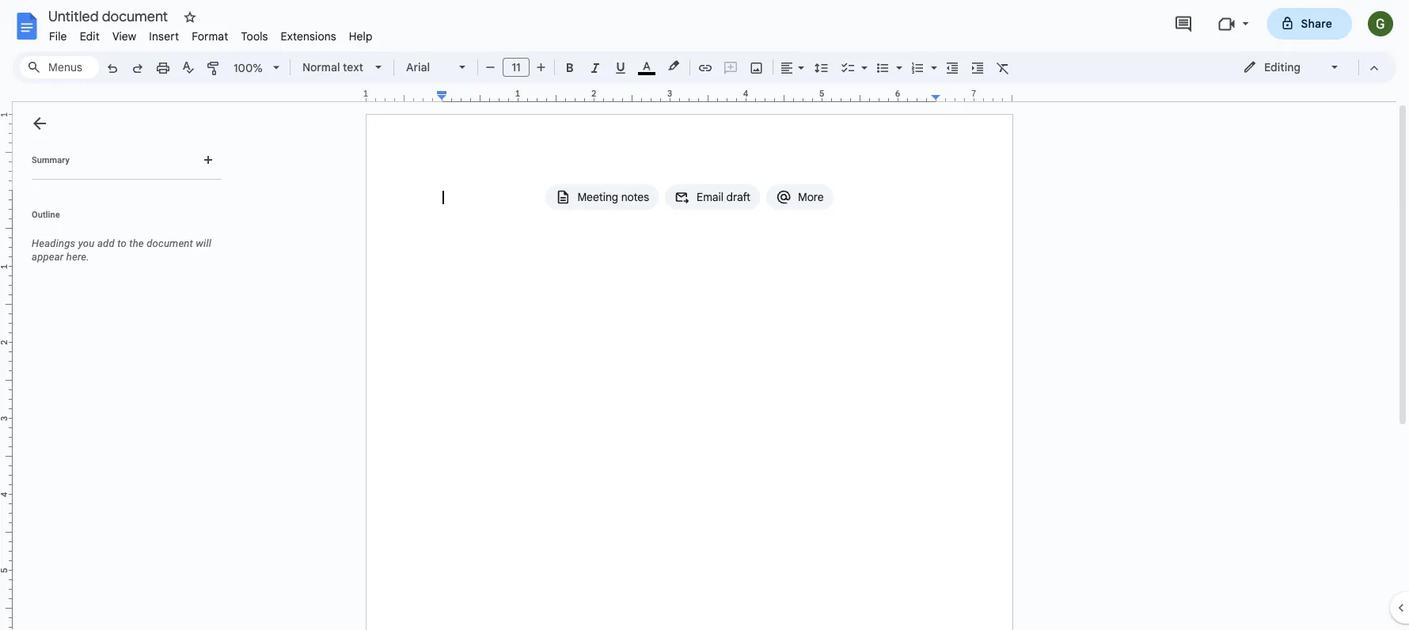 Task type: locate. For each thing, give the bounding box(es) containing it.
document
[[147, 238, 193, 249]]

add
[[97, 238, 115, 249]]

headings
[[32, 238, 75, 249]]

tools
[[241, 29, 268, 43]]

document outline element
[[13, 102, 228, 630]]

format menu item
[[185, 27, 235, 46]]

file menu item
[[43, 27, 73, 46]]

menu bar banner
[[0, 0, 1409, 630]]

mode and view toolbar
[[1231, 51, 1387, 83]]

appear
[[32, 251, 64, 263]]

arial option
[[406, 56, 450, 78]]

menu bar
[[43, 21, 379, 47]]

normal text
[[302, 60, 363, 74]]

editing
[[1264, 60, 1301, 74]]

Zoom text field
[[230, 57, 268, 79]]

share button
[[1267, 8, 1352, 40]]

menu bar containing file
[[43, 21, 379, 47]]

outline
[[32, 209, 60, 219]]

1
[[363, 88, 368, 99]]

insert
[[149, 29, 179, 43]]

Rename text field
[[43, 6, 177, 25]]

extensions menu item
[[274, 27, 343, 46]]

application
[[0, 0, 1409, 630]]

Zoom field
[[227, 56, 287, 80]]

help
[[349, 29, 373, 43]]

view
[[112, 29, 136, 43]]

to
[[117, 238, 127, 249]]



Task type: describe. For each thing, give the bounding box(es) containing it.
menu bar inside menu bar banner
[[43, 21, 379, 47]]

right margin image
[[932, 89, 1012, 101]]

insert menu item
[[143, 27, 185, 46]]

summary
[[32, 155, 70, 165]]

application containing share
[[0, 0, 1409, 630]]

normal
[[302, 60, 340, 74]]

summary heading
[[32, 154, 70, 166]]

text
[[343, 60, 363, 74]]

help menu item
[[343, 27, 379, 46]]

main toolbar
[[98, 0, 1061, 450]]

text color image
[[638, 56, 656, 75]]

Font size text field
[[504, 58, 529, 77]]

line & paragraph spacing image
[[813, 56, 831, 78]]

Font size field
[[503, 58, 536, 78]]

will
[[196, 238, 211, 249]]

you
[[78, 238, 95, 249]]

here.
[[66, 251, 89, 263]]

format
[[192, 29, 228, 43]]

Star checkbox
[[179, 6, 201, 29]]

left margin image
[[367, 89, 447, 101]]

headings you add to the document will appear here.
[[32, 238, 211, 263]]

tools menu item
[[235, 27, 274, 46]]

share
[[1301, 17, 1332, 30]]

top margin image
[[0, 115, 12, 195]]

arial
[[406, 60, 430, 74]]

the
[[129, 238, 144, 249]]

checklist menu image
[[857, 57, 868, 63]]

edit menu item
[[73, 27, 106, 46]]

file
[[49, 29, 67, 43]]

editing button
[[1232, 55, 1351, 79]]

extensions
[[281, 29, 336, 43]]

styles list. normal text selected. option
[[302, 56, 366, 78]]

Menus field
[[20, 56, 99, 78]]

edit
[[80, 29, 100, 43]]

outline heading
[[13, 208, 228, 230]]

view menu item
[[106, 27, 143, 46]]

highlight color image
[[665, 56, 682, 75]]

bulleted list menu image
[[892, 57, 903, 63]]

insert image image
[[748, 56, 766, 78]]



Task type: vqa. For each thing, say whether or not it's contained in the screenshot.
(8th
no



